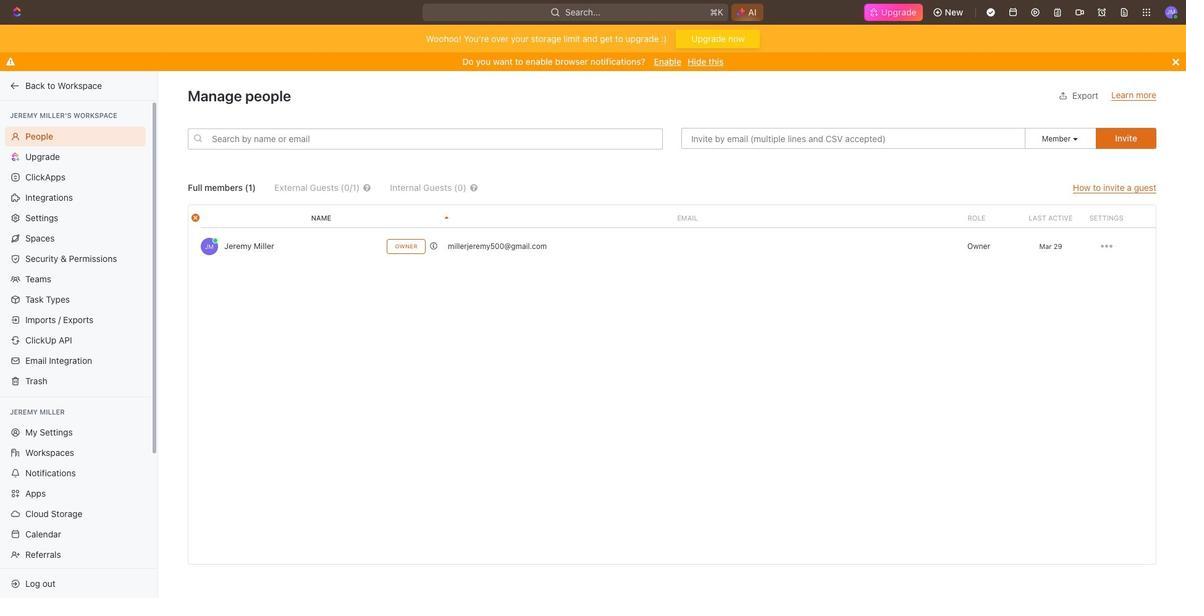 Task type: describe. For each thing, give the bounding box(es) containing it.
Search by name or email text field
[[188, 128, 663, 149]]

Invite by email (multiple lines and CSV accepted) text field
[[682, 128, 1026, 149]]



Task type: vqa. For each thing, say whether or not it's contained in the screenshot.
"INVITE BY EMAIL (MULTIPLE LINES AND CSV ACCEPTED)" text field at the top right of the page
yes



